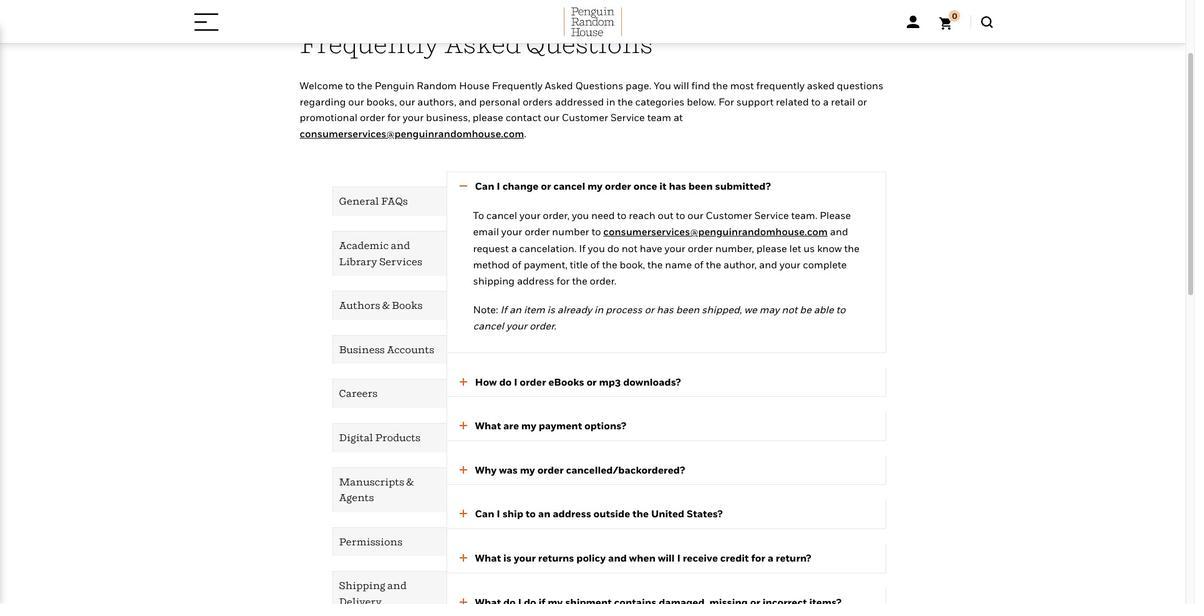 Task type: locate. For each thing, give the bounding box(es) containing it.
consumerservices@penguinrandomhouse.com link for welcome to the penguin random house frequently asked questions page. you will find the most frequently asked questions regarding our books, our authors, and personal orders addressed in the categories below. for support related to a retail or promotional order for your business, please contact our customer service team at
[[300, 127, 524, 140]]

ebooks
[[549, 375, 585, 388]]

you
[[572, 209, 589, 222], [588, 242, 605, 254]]

of right name
[[695, 258, 704, 271]]

cancel up the order,
[[554, 180, 586, 192]]

consumerservices@penguinrandomhouse.com link up the number,
[[604, 225, 828, 238]]

frequently up personal
[[492, 79, 543, 92]]

0 vertical spatial in
[[607, 95, 616, 108]]

promotional
[[300, 111, 358, 124]]

is
[[547, 303, 555, 316], [504, 552, 512, 564]]

an right ship
[[538, 508, 551, 520]]

will right when
[[658, 552, 675, 564]]

0 vertical spatial consumerservices@penguinrandomhouse.com
[[300, 127, 524, 140]]

frequently up penguin
[[300, 29, 439, 59]]

consumerservices@penguinrandomhouse.com down business,
[[300, 127, 524, 140]]

welcome to the penguin random house frequently asked questions page. you will find the most frequently asked questions regarding our books, our authors, and personal orders addressed in the categories below. for support related to a retail or promotional order for your business, please contact our customer service team at consumerservices@penguinrandomhouse.com .
[[300, 79, 884, 140]]

can i change or cancel my order once it has been submitted? link
[[447, 179, 873, 195]]

1 vertical spatial frequently
[[492, 79, 543, 92]]

in
[[607, 95, 616, 108], [595, 303, 604, 316]]

order right was
[[538, 464, 564, 476]]

1 vertical spatial order.
[[530, 319, 557, 332]]

shipping
[[339, 579, 386, 592]]

let
[[790, 242, 802, 254]]

cancel
[[554, 180, 586, 192], [487, 209, 518, 222], [473, 319, 504, 332]]

your left returns
[[514, 552, 536, 564]]

what are my payment options?
[[475, 419, 627, 432]]

my up need
[[588, 180, 603, 192]]

do inside and request a cancelation. if you do not have your order number, please let us know the method of payment, title of the book, the name of the author, and your complete shipping address for the order.
[[608, 242, 620, 254]]

shopping cart image
[[940, 10, 961, 30]]

0 horizontal spatial please
[[473, 111, 504, 124]]

order up name
[[688, 242, 713, 254]]

1 what from the top
[[475, 419, 501, 432]]

your down 'item'
[[507, 319, 528, 332]]

menu
[[300, 187, 447, 604]]

email
[[473, 225, 499, 238]]

please down personal
[[473, 111, 504, 124]]

a down "asked"
[[823, 95, 829, 108]]

1 can from the top
[[475, 180, 495, 192]]

books
[[392, 299, 423, 312]]

in right already
[[595, 303, 604, 316]]

manuscripts
[[339, 475, 405, 488]]

what
[[475, 419, 501, 432], [475, 552, 501, 564]]

why was my order cancelled/backordered? link
[[447, 462, 873, 478]]

1 vertical spatial my
[[522, 419, 537, 432]]

your right email
[[502, 225, 523, 238]]

service inside welcome to the penguin random house frequently asked questions page. you will find the most frequently asked questions regarding our books, our authors, and personal orders addressed in the categories below. for support related to a retail or promotional order for your business, please contact our customer service team at consumerservices@penguinrandomhouse.com .
[[611, 111, 645, 124]]

i left receive
[[677, 552, 681, 564]]

to down need
[[592, 225, 601, 238]]

0 vertical spatial my
[[588, 180, 603, 192]]

1 horizontal spatial order.
[[590, 274, 617, 287]]

0 vertical spatial what
[[475, 419, 501, 432]]

you inside to cancel your order, you need to reach out to our customer service team. please email your order number to
[[572, 209, 589, 222]]

of right method
[[512, 258, 522, 271]]

what for what is your returns policy and when will i receive credit for a return?
[[475, 552, 501, 564]]

& for authors
[[383, 299, 390, 312]]

0 horizontal spatial consumerservices@penguinrandomhouse.com link
[[300, 127, 524, 140]]

number,
[[716, 242, 755, 254]]

0 vertical spatial will
[[674, 79, 690, 92]]

of right title
[[591, 258, 600, 271]]

can for can i change or cancel my order once it has been submitted?
[[475, 180, 495, 192]]

do down need
[[608, 242, 620, 254]]

1 vertical spatial will
[[658, 552, 675, 564]]

your up name
[[665, 242, 686, 254]]

shipping and delivery
[[339, 579, 407, 604]]

questions inside welcome to the penguin random house frequently asked questions page. you will find the most frequently asked questions regarding our books, our authors, and personal orders addressed in the categories below. for support related to a retail or promotional order for your business, please contact our customer service team at consumerservices@penguinrandomhouse.com .
[[576, 79, 624, 92]]

to
[[345, 79, 355, 92], [812, 95, 821, 108], [617, 209, 627, 222], [676, 209, 686, 222], [592, 225, 601, 238], [837, 303, 846, 316], [526, 508, 536, 520]]

note:
[[473, 303, 501, 316]]

to inside if an item is already in process or has been shipped, we may not be able to cancel your order.
[[837, 303, 846, 316]]

asked
[[807, 79, 835, 92]]

& for manuscripts
[[407, 475, 414, 488]]

asked up house
[[444, 29, 521, 59]]

service inside to cancel your order, you need to reach out to our customer service team. please email your order number to
[[755, 209, 789, 222]]

order left ebooks
[[520, 375, 546, 388]]

you up title
[[588, 242, 605, 254]]

can left ship
[[475, 508, 495, 520]]

asked inside welcome to the penguin random house frequently asked questions page. you will find the most frequently asked questions regarding our books, our authors, and personal orders addressed in the categories below. for support related to a retail or promotional order for your business, please contact our customer service team at consumerservices@penguinrandomhouse.com .
[[545, 79, 573, 92]]

1 horizontal spatial is
[[547, 303, 555, 316]]

2 vertical spatial for
[[752, 552, 766, 564]]

and
[[459, 95, 477, 108], [831, 225, 849, 238], [391, 239, 410, 251], [760, 258, 778, 271], [609, 552, 627, 564], [388, 579, 407, 592]]

a
[[823, 95, 829, 108], [512, 242, 517, 254], [768, 552, 774, 564]]

and inside shipping and delivery
[[388, 579, 407, 592]]

1 vertical spatial &
[[407, 475, 414, 488]]

my right are at the bottom left
[[522, 419, 537, 432]]

penguin random house image
[[564, 8, 622, 36]]

what are my payment options? link
[[447, 418, 873, 434]]

please inside and request a cancelation. if you do not have your order number, please let us know the method of payment, title of the book, the name of the author, and your complete shipping address for the order.
[[757, 242, 787, 254]]

order left once
[[605, 180, 632, 192]]

or left mp3
[[587, 375, 597, 388]]

please left let
[[757, 242, 787, 254]]

us
[[804, 242, 815, 254]]

0 horizontal spatial order.
[[530, 319, 557, 332]]

delivery
[[339, 595, 382, 604]]

how
[[475, 375, 497, 388]]

0 vertical spatial consumerservices@penguinrandomhouse.com link
[[300, 127, 524, 140]]

your inside welcome to the penguin random house frequently asked questions page. you will find the most frequently asked questions regarding our books, our authors, and personal orders addressed in the categories below. for support related to a retail or promotional order for your business, please contact our customer service team at consumerservices@penguinrandomhouse.com .
[[403, 111, 424, 124]]

1 horizontal spatial consumerservices@penguinrandomhouse.com
[[604, 225, 828, 238]]

0 vertical spatial do
[[608, 242, 620, 254]]

customer down the addressed in the top of the page
[[562, 111, 609, 124]]

how do i order ebooks or mp3 downloads? link
[[447, 374, 873, 390]]

2 what from the top
[[475, 552, 501, 564]]

0 vertical spatial service
[[611, 111, 645, 124]]

or
[[858, 95, 868, 108], [541, 180, 551, 192], [645, 303, 655, 316], [587, 375, 597, 388]]

is right 'item'
[[547, 303, 555, 316]]

can up "to" at the top of the page
[[475, 180, 495, 192]]

1 vertical spatial been
[[676, 303, 700, 316]]

out
[[658, 209, 674, 222]]

what is your returns policy and when will i receive credit for a return? link
[[447, 550, 873, 566]]

0 vertical spatial a
[[823, 95, 829, 108]]

need
[[592, 209, 615, 222]]

consumerservices@penguinrandomhouse.com link down business,
[[300, 127, 524, 140]]

the down the page.
[[618, 95, 633, 108]]

or right process
[[645, 303, 655, 316]]

and up services
[[391, 239, 410, 251]]

order down books,
[[360, 111, 385, 124]]

what for what are my payment options?
[[475, 419, 501, 432]]

for down payment,
[[557, 274, 570, 287]]

& inside manuscripts & agents
[[407, 475, 414, 488]]

0 vertical spatial been
[[689, 180, 713, 192]]

categories
[[636, 95, 685, 108]]

1 vertical spatial if
[[501, 303, 507, 316]]

0 horizontal spatial asked
[[444, 29, 521, 59]]

0 vertical spatial can
[[475, 180, 495, 192]]

not up the book,
[[622, 242, 638, 254]]

do right how
[[500, 375, 512, 388]]

what inside what are my payment options? link
[[475, 419, 501, 432]]

search image
[[981, 16, 993, 28]]

1 vertical spatial in
[[595, 303, 604, 316]]

for
[[387, 111, 401, 124], [557, 274, 570, 287], [752, 552, 766, 564]]

service left team.
[[755, 209, 789, 222]]

service left team
[[611, 111, 645, 124]]

for down books,
[[387, 111, 401, 124]]

penguin
[[375, 79, 415, 92]]

order up cancelation.
[[525, 225, 550, 238]]

returns
[[539, 552, 574, 564]]

i left change
[[497, 180, 500, 192]]

1 horizontal spatial consumerservices@penguinrandomhouse.com link
[[604, 225, 828, 238]]

will
[[674, 79, 690, 92], [658, 552, 675, 564]]

team
[[648, 111, 672, 124]]

the up books,
[[357, 79, 373, 92]]

0 horizontal spatial for
[[387, 111, 401, 124]]

0 vertical spatial not
[[622, 242, 638, 254]]

1 horizontal spatial asked
[[545, 79, 573, 92]]

& left books
[[383, 299, 390, 312]]

authors & books link
[[333, 292, 447, 320]]

1 vertical spatial questions
[[576, 79, 624, 92]]

is down ship
[[504, 552, 512, 564]]

2 horizontal spatial of
[[695, 258, 704, 271]]

&
[[383, 299, 390, 312], [407, 475, 414, 488]]

and down house
[[459, 95, 477, 108]]

1 horizontal spatial do
[[608, 242, 620, 254]]

0 vertical spatial for
[[387, 111, 401, 124]]

1 horizontal spatial not
[[782, 303, 798, 316]]

0 vertical spatial order.
[[590, 274, 617, 287]]

0 vertical spatial has
[[669, 180, 687, 192]]

your down authors,
[[403, 111, 424, 124]]

i left ship
[[497, 508, 500, 520]]

1 horizontal spatial a
[[768, 552, 774, 564]]

frequently
[[757, 79, 805, 92]]

number
[[552, 225, 590, 238]]

can i ship to an address outside the united states?
[[475, 508, 723, 520]]

a inside and request a cancelation. if you do not have your order number, please let us know the method of payment, title of the book, the name of the author, and your complete shipping address for the order.
[[512, 242, 517, 254]]

is inside if an item is already in process or has been shipped, we may not be able to cancel your order.
[[547, 303, 555, 316]]

your inside if an item is already in process or has been shipped, we may not be able to cancel your order.
[[507, 319, 528, 332]]

0 vertical spatial customer
[[562, 111, 609, 124]]

asked
[[444, 29, 521, 59], [545, 79, 573, 92]]

below.
[[687, 95, 717, 108]]

can i change or cancel my order once it has been submitted?
[[475, 180, 771, 192]]

been inside if an item is already in process or has been shipped, we may not be able to cancel your order.
[[676, 303, 700, 316]]

1 horizontal spatial if
[[579, 242, 586, 254]]

1 vertical spatial please
[[757, 242, 787, 254]]

if down shipping
[[501, 303, 507, 316]]

digital
[[339, 431, 373, 444]]

1 horizontal spatial frequently
[[492, 79, 543, 92]]

welcome
[[300, 79, 343, 92]]

0 vertical spatial an
[[510, 303, 522, 316]]

0 horizontal spatial not
[[622, 242, 638, 254]]

has
[[669, 180, 687, 192], [657, 303, 674, 316]]

1 vertical spatial customer
[[706, 209, 753, 222]]

please inside welcome to the penguin random house frequently asked questions page. you will find the most frequently asked questions regarding our books, our authors, and personal orders addressed in the categories below. for support related to a retail or promotional order for your business, please contact our customer service team at consumerservices@penguinrandomhouse.com .
[[473, 111, 504, 124]]

questions
[[526, 29, 653, 59], [576, 79, 624, 92]]

when
[[629, 552, 656, 564]]

1 vertical spatial a
[[512, 242, 517, 254]]

of
[[512, 258, 522, 271], [591, 258, 600, 271], [695, 258, 704, 271]]

business accounts link
[[333, 336, 447, 364]]

questions
[[837, 79, 884, 92]]

asked up the addressed in the top of the page
[[545, 79, 573, 92]]

title
[[570, 258, 588, 271]]

1 vertical spatial has
[[657, 303, 674, 316]]

1 vertical spatial asked
[[545, 79, 573, 92]]

please
[[473, 111, 504, 124], [757, 242, 787, 254]]

policy
[[577, 552, 606, 564]]

address left outside in the bottom of the page
[[553, 508, 592, 520]]

in right the addressed in the top of the page
[[607, 95, 616, 108]]

0 horizontal spatial in
[[595, 303, 604, 316]]

0 horizontal spatial a
[[512, 242, 517, 254]]

customer
[[562, 111, 609, 124], [706, 209, 753, 222]]

consumerservices@penguinrandomhouse.com up the number,
[[604, 225, 828, 238]]

a right the request
[[512, 242, 517, 254]]

0 horizontal spatial consumerservices@penguinrandomhouse.com
[[300, 127, 524, 140]]

1 vertical spatial is
[[504, 552, 512, 564]]

.
[[524, 127, 527, 140]]

options?
[[585, 419, 627, 432]]

1 vertical spatial an
[[538, 508, 551, 520]]

most
[[731, 79, 754, 92]]

0 horizontal spatial if
[[501, 303, 507, 316]]

our right out
[[688, 209, 704, 222]]

cancelled/backordered?
[[566, 464, 685, 476]]

my right was
[[520, 464, 535, 476]]

has right it
[[669, 180, 687, 192]]

consumerservices@penguinrandomhouse.com link for to cancel your order, you need to reach out to our customer service team. please email your order number to
[[604, 225, 828, 238]]

0 vertical spatial address
[[517, 274, 555, 287]]

academic and library services link
[[333, 232, 447, 276]]

the
[[357, 79, 373, 92], [713, 79, 728, 92], [618, 95, 633, 108], [845, 242, 860, 254], [602, 258, 618, 271], [648, 258, 663, 271], [706, 258, 722, 271], [572, 274, 588, 287], [633, 508, 649, 520]]

my for order
[[520, 464, 535, 476]]

1 vertical spatial can
[[475, 508, 495, 520]]

general faqs link
[[333, 187, 447, 216]]

and right author,
[[760, 258, 778, 271]]

1 vertical spatial cancel
[[487, 209, 518, 222]]

has right process
[[657, 303, 674, 316]]

business,
[[426, 111, 471, 124]]

submitted?
[[716, 180, 771, 192]]

are
[[504, 419, 519, 432]]

for inside welcome to the penguin random house frequently asked questions page. you will find the most frequently asked questions regarding our books, our authors, and personal orders addressed in the categories below. for support related to a retail or promotional order for your business, please contact our customer service team at consumerservices@penguinrandomhouse.com .
[[387, 111, 401, 124]]

0 horizontal spatial service
[[611, 111, 645, 124]]

0 vertical spatial &
[[383, 299, 390, 312]]

2 vertical spatial my
[[520, 464, 535, 476]]

0 horizontal spatial frequently
[[300, 29, 439, 59]]

find
[[692, 79, 711, 92]]

0 horizontal spatial an
[[510, 303, 522, 316]]

been left shipped,
[[676, 303, 700, 316]]

0 vertical spatial if
[[579, 242, 586, 254]]

the left the book,
[[602, 258, 618, 271]]

1 vertical spatial what
[[475, 552, 501, 564]]

0 vertical spatial you
[[572, 209, 589, 222]]

2 horizontal spatial for
[[752, 552, 766, 564]]

an left 'item'
[[510, 303, 522, 316]]

address down payment,
[[517, 274, 555, 287]]

for
[[719, 95, 735, 108]]

for right 'credit'
[[752, 552, 766, 564]]

cancel up email
[[487, 209, 518, 222]]

if inside and request a cancelation. if you do not have your order number, please let us know the method of payment, title of the book, the name of the author, and your complete shipping address for the order.
[[579, 242, 586, 254]]

1 vertical spatial you
[[588, 242, 605, 254]]

0 horizontal spatial do
[[500, 375, 512, 388]]

2 can from the top
[[475, 508, 495, 520]]

2 horizontal spatial a
[[823, 95, 829, 108]]

and inside academic and library services
[[391, 239, 410, 251]]

united
[[652, 508, 685, 520]]

1 horizontal spatial please
[[757, 242, 787, 254]]

a inside welcome to the penguin random house frequently asked questions page. you will find the most frequently asked questions regarding our books, our authors, and personal orders addressed in the categories below. for support related to a retail or promotional order for your business, please contact our customer service team at consumerservices@penguinrandomhouse.com .
[[823, 95, 829, 108]]

3 of from the left
[[695, 258, 704, 271]]

1 horizontal spatial service
[[755, 209, 789, 222]]

1 horizontal spatial customer
[[706, 209, 753, 222]]

author,
[[724, 258, 757, 271]]

downloads?
[[624, 375, 681, 388]]

been right it
[[689, 180, 713, 192]]

my for payment
[[522, 419, 537, 432]]

0 vertical spatial is
[[547, 303, 555, 316]]

faqs
[[381, 195, 408, 207]]

and right shipping
[[388, 579, 407, 592]]

1 horizontal spatial for
[[557, 274, 570, 287]]

the down have
[[648, 258, 663, 271]]

1 vertical spatial service
[[755, 209, 789, 222]]

order inside and request a cancelation. if you do not have your order number, please let us know the method of payment, title of the book, the name of the author, and your complete shipping address for the order.
[[688, 242, 713, 254]]

your
[[403, 111, 424, 124], [520, 209, 541, 222], [502, 225, 523, 238], [665, 242, 686, 254], [780, 258, 801, 271], [507, 319, 528, 332], [514, 552, 536, 564]]

will inside welcome to the penguin random house frequently asked questions page. you will find the most frequently asked questions regarding our books, our authors, and personal orders addressed in the categories below. for support related to a retail or promotional order for your business, please contact our customer service team at consumerservices@penguinrandomhouse.com .
[[674, 79, 690, 92]]

cancel down note:
[[473, 319, 504, 332]]

and request a cancelation. if you do not have your order number, please let us know the method of payment, title of the book, the name of the author, and your complete shipping address for the order.
[[473, 225, 860, 287]]

our down penguin
[[399, 95, 415, 108]]

order. up process
[[590, 274, 617, 287]]

a left return?
[[768, 552, 774, 564]]

1 vertical spatial do
[[500, 375, 512, 388]]

not left be
[[782, 303, 798, 316]]

& right the manuscripts
[[407, 475, 414, 488]]

1 horizontal spatial &
[[407, 475, 414, 488]]

cancel inside to cancel your order, you need to reach out to our customer service team. please email your order number to
[[487, 209, 518, 222]]

will inside the what is your returns policy and when will i receive credit for a return? link
[[658, 552, 675, 564]]

the left "united"
[[633, 508, 649, 520]]

2 vertical spatial cancel
[[473, 319, 504, 332]]

customer down "submitted?"
[[706, 209, 753, 222]]

1 horizontal spatial in
[[607, 95, 616, 108]]

or right change
[[541, 180, 551, 192]]

1 horizontal spatial of
[[591, 258, 600, 271]]

order. down 'item'
[[530, 319, 557, 332]]

or down questions
[[858, 95, 868, 108]]

shipping
[[473, 274, 515, 287]]

1 vertical spatial consumerservices@penguinrandomhouse.com link
[[604, 225, 828, 238]]

0 horizontal spatial &
[[383, 299, 390, 312]]

at
[[674, 111, 683, 124]]

accounts
[[387, 343, 435, 356]]

0 vertical spatial please
[[473, 111, 504, 124]]

1 vertical spatial for
[[557, 274, 570, 287]]

0 horizontal spatial of
[[512, 258, 522, 271]]

order. inside and request a cancelation. if you do not have your order number, please let us know the method of payment, title of the book, the name of the author, and your complete shipping address for the order.
[[590, 274, 617, 287]]

consumerservices@penguinrandomhouse.com
[[300, 127, 524, 140], [604, 225, 828, 238]]

1 vertical spatial not
[[782, 303, 798, 316]]

0 horizontal spatial customer
[[562, 111, 609, 124]]

if up title
[[579, 242, 586, 254]]



Task type: describe. For each thing, give the bounding box(es) containing it.
frequently asked questions
[[300, 29, 653, 59]]

why was my order cancelled/backordered?
[[475, 464, 685, 476]]

1 horizontal spatial an
[[538, 508, 551, 520]]

0 vertical spatial frequently
[[300, 29, 439, 59]]

was
[[499, 464, 518, 476]]

request
[[473, 242, 509, 254]]

manuscripts & agents
[[339, 475, 414, 504]]

menu containing general faqs
[[300, 187, 447, 604]]

if an item is already in process or has been shipped, we may not be able to cancel your order.
[[473, 303, 846, 332]]

may
[[760, 303, 780, 316]]

your left the order,
[[520, 209, 541, 222]]

not inside if an item is already in process or has been shipped, we may not be able to cancel your order.
[[782, 303, 798, 316]]

addressed
[[555, 95, 604, 108]]

address inside and request a cancelation. if you do not have your order number, please let us know the method of payment, title of the book, the name of the author, and your complete shipping address for the order.
[[517, 274, 555, 287]]

has inside if an item is already in process or has been shipped, we may not be able to cancel your order.
[[657, 303, 674, 316]]

0 vertical spatial asked
[[444, 29, 521, 59]]

permissions link
[[333, 528, 447, 556]]

method
[[473, 258, 510, 271]]

or inside if an item is already in process or has been shipped, we may not be able to cancel your order.
[[645, 303, 655, 316]]

reach
[[629, 209, 656, 222]]

1 vertical spatial consumerservices@penguinrandomhouse.com
[[604, 225, 828, 238]]

personal
[[479, 95, 521, 108]]

order inside to cancel your order, you need to reach out to our customer service team. please email your order number to
[[525, 225, 550, 238]]

or inside can i change or cancel my order once it has been submitted? link
[[541, 180, 551, 192]]

team.
[[792, 209, 818, 222]]

it
[[660, 180, 667, 192]]

what is your returns policy and when will i receive credit for a return?
[[475, 552, 812, 564]]

and inside welcome to the penguin random house frequently asked questions page. you will find the most frequently asked questions regarding our books, our authors, and personal orders addressed in the categories below. for support related to a retail or promotional order for your business, please contact our customer service team at consumerservices@penguinrandomhouse.com .
[[459, 95, 477, 108]]

or inside welcome to the penguin random house frequently asked questions page. you will find the most frequently asked questions regarding our books, our authors, and personal orders addressed in the categories below. for support related to a retail or promotional order for your business, please contact our customer service team at consumerservices@penguinrandomhouse.com .
[[858, 95, 868, 108]]

return?
[[776, 552, 812, 564]]

0 vertical spatial questions
[[526, 29, 653, 59]]

shipping and delivery link
[[333, 572, 447, 604]]

able
[[814, 303, 834, 316]]

for inside the what is your returns policy and when will i receive credit for a return? link
[[752, 552, 766, 564]]

to right out
[[676, 209, 686, 222]]

order inside welcome to the penguin random house frequently asked questions page. you will find the most frequently asked questions regarding our books, our authors, and personal orders addressed in the categories below. for support related to a retail or promotional order for your business, please contact our customer service team at consumerservices@penguinrandomhouse.com .
[[360, 111, 385, 124]]

the right know
[[845, 242, 860, 254]]

the down title
[[572, 274, 588, 287]]

careers
[[339, 387, 378, 400]]

services
[[380, 255, 423, 267]]

books,
[[367, 95, 397, 108]]

2 of from the left
[[591, 258, 600, 271]]

random
[[417, 79, 457, 92]]

states?
[[687, 508, 723, 520]]

order. inside if an item is already in process or has been shipped, we may not be able to cancel your order.
[[530, 319, 557, 332]]

once
[[634, 180, 658, 192]]

0 vertical spatial cancel
[[554, 180, 586, 192]]

to right ship
[[526, 508, 536, 520]]

why
[[475, 464, 497, 476]]

outside
[[594, 508, 631, 520]]

page.
[[626, 79, 652, 92]]

sign in image
[[907, 16, 920, 28]]

if inside if an item is already in process or has been shipped, we may not be able to cancel your order.
[[501, 303, 507, 316]]

authors,
[[418, 95, 457, 108]]

to cancel your order, you need to reach out to our customer service team. please email your order number to
[[473, 209, 852, 238]]

customer inside to cancel your order, you need to reach out to our customer service team. please email your order number to
[[706, 209, 753, 222]]

know
[[818, 242, 842, 254]]

mp3
[[599, 375, 621, 388]]

contact
[[506, 111, 542, 124]]

to down "asked"
[[812, 95, 821, 108]]

2 vertical spatial a
[[768, 552, 774, 564]]

book,
[[620, 258, 645, 271]]

to right welcome
[[345, 79, 355, 92]]

related
[[776, 95, 809, 108]]

cancelation.
[[520, 242, 577, 254]]

1 of from the left
[[512, 258, 522, 271]]

have
[[640, 242, 663, 254]]

regarding
[[300, 95, 346, 108]]

ship
[[503, 508, 524, 520]]

0 horizontal spatial is
[[504, 552, 512, 564]]

in inside welcome to the penguin random house frequently asked questions page. you will find the most frequently asked questions regarding our books, our authors, and personal orders addressed in the categories below. for support related to a retail or promotional order for your business, please contact our customer service team at consumerservices@penguinrandomhouse.com .
[[607, 95, 616, 108]]

digital products
[[339, 431, 421, 444]]

not inside and request a cancelation. if you do not have your order number, please let us know the method of payment, title of the book, the name of the author, and your complete shipping address for the order.
[[622, 242, 638, 254]]

your down let
[[780, 258, 801, 271]]

our left books,
[[348, 95, 364, 108]]

order,
[[543, 209, 570, 222]]

the up for
[[713, 79, 728, 92]]

process
[[606, 303, 643, 316]]

complete
[[803, 258, 847, 271]]

support
[[737, 95, 774, 108]]

you inside and request a cancelation. if you do not have your order number, please let us know the method of payment, title of the book, the name of the author, and your complete shipping address for the order.
[[588, 242, 605, 254]]

academic and library services
[[339, 239, 423, 267]]

for inside and request a cancelation. if you do not have your order number, please let us know the method of payment, title of the book, the name of the author, and your complete shipping address for the order.
[[557, 274, 570, 287]]

or inside how do i order ebooks or mp3 downloads? link
[[587, 375, 597, 388]]

business
[[339, 343, 385, 356]]

customer inside welcome to the penguin random house frequently asked questions page. you will find the most frequently asked questions regarding our books, our authors, and personal orders addressed in the categories below. for support related to a retail or promotional order for your business, please contact our customer service team at consumerservices@penguinrandomhouse.com .
[[562, 111, 609, 124]]

to right need
[[617, 209, 627, 222]]

digital products link
[[333, 424, 447, 452]]

house
[[459, 79, 490, 92]]

consumerservices@penguinrandomhouse.com inside welcome to the penguin random house frequently asked questions page. you will find the most frequently asked questions regarding our books, our authors, and personal orders addressed in the categories below. for support related to a retail or promotional order for your business, please contact our customer service team at consumerservices@penguinrandomhouse.com .
[[300, 127, 524, 140]]

name
[[666, 258, 692, 271]]

retail
[[832, 95, 856, 108]]

an inside if an item is already in process or has been shipped, we may not be able to cancel your order.
[[510, 303, 522, 316]]

1 vertical spatial address
[[553, 508, 592, 520]]

our down orders
[[544, 111, 560, 124]]

library
[[339, 255, 378, 267]]

general faqs
[[339, 195, 408, 207]]

receive
[[683, 552, 718, 564]]

our inside to cancel your order, you need to reach out to our customer service team. please email your order number to
[[688, 209, 704, 222]]

and down "please"
[[831, 225, 849, 238]]

already
[[558, 303, 592, 316]]

the down the number,
[[706, 258, 722, 271]]

change
[[503, 180, 539, 192]]

general
[[339, 195, 379, 207]]

we
[[745, 303, 758, 316]]

in inside if an item is already in process or has been shipped, we may not be able to cancel your order.
[[595, 303, 604, 316]]

item
[[524, 303, 545, 316]]

shipped,
[[702, 303, 742, 316]]

agents
[[339, 491, 374, 504]]

can i ship to an address outside the united states? link
[[447, 506, 873, 522]]

can for can i ship to an address outside the united states?
[[475, 508, 495, 520]]

and left when
[[609, 552, 627, 564]]

authors & books
[[339, 299, 423, 312]]

orders
[[523, 95, 553, 108]]

cancel inside if an item is already in process or has been shipped, we may not be able to cancel your order.
[[473, 319, 504, 332]]

careers link
[[333, 380, 447, 408]]

frequently inside welcome to the penguin random house frequently asked questions page. you will find the most frequently asked questions regarding our books, our authors, and personal orders addressed in the categories below. for support related to a retail or promotional order for your business, please contact our customer service team at consumerservices@penguinrandomhouse.com .
[[492, 79, 543, 92]]

i right how
[[514, 375, 518, 388]]



Task type: vqa. For each thing, say whether or not it's contained in the screenshot.
"your"
yes



